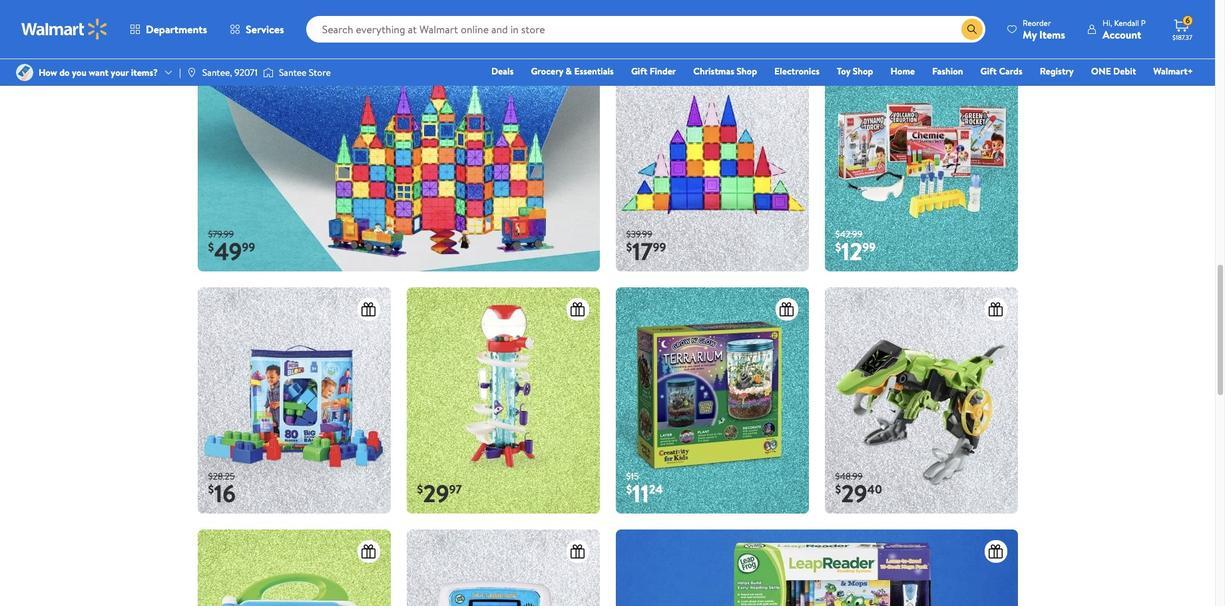 Task type: locate. For each thing, give the bounding box(es) containing it.
search icon image
[[967, 24, 978, 35]]

walmart image
[[21, 19, 108, 40]]

items?
[[131, 66, 158, 79]]

0 horizontal spatial 99
[[242, 239, 255, 256]]

$48.99 $ 29 40
[[835, 470, 882, 511]]

home link
[[885, 64, 921, 79]]

2 shop from the left
[[853, 65, 873, 78]]

24
[[649, 482, 663, 498]]

1 horizontal spatial  image
[[186, 67, 197, 78]]

3 99 from the left
[[863, 239, 876, 256]]

1 horizontal spatial 29
[[841, 478, 867, 511]]

shop
[[737, 65, 757, 78], [853, 65, 873, 78]]

santee
[[279, 66, 307, 79]]

shop right "toy"
[[853, 65, 873, 78]]

99
[[242, 239, 255, 256], [653, 239, 666, 256], [863, 239, 876, 256]]

$79.99 $ 49 99
[[208, 228, 255, 269]]

electronics link
[[769, 64, 826, 79]]

 image right the |
[[186, 67, 197, 78]]

 image for santee, 92071
[[186, 67, 197, 78]]

$ inside $15 $ 11 24
[[626, 482, 632, 498]]

 image for how do you want your items?
[[16, 64, 33, 81]]

toy shop
[[837, 65, 873, 78]]

toy
[[837, 65, 851, 78]]

grocery & essentials
[[531, 65, 614, 78]]

$ inside $42.99 $ 12 99
[[835, 239, 841, 256]]

92071
[[234, 66, 258, 79]]

christmas shop link
[[687, 64, 763, 79]]

gift cards link
[[975, 64, 1029, 79]]

1 gift from the left
[[631, 65, 648, 78]]

2 99 from the left
[[653, 239, 666, 256]]

1 99 from the left
[[242, 239, 255, 256]]

 image left how
[[16, 64, 33, 81]]

$ for 29
[[835, 482, 841, 498]]

29
[[423, 478, 449, 511], [841, 478, 867, 511]]

1 shop from the left
[[737, 65, 757, 78]]

99 inside $39.99 $ 17 99
[[653, 239, 666, 256]]

departments
[[146, 22, 207, 37]]

walmart+
[[1154, 65, 1193, 78]]

cards
[[999, 65, 1023, 78]]

your
[[111, 66, 129, 79]]

departments button
[[119, 13, 218, 45]]

services button
[[218, 13, 295, 45]]

$15
[[626, 470, 639, 483]]

1 horizontal spatial 99
[[653, 239, 666, 256]]

0 horizontal spatial gift
[[631, 65, 648, 78]]

grocery & essentials link
[[525, 64, 620, 79]]

2 gift from the left
[[981, 65, 997, 78]]

2 29 from the left
[[841, 478, 867, 511]]

2 horizontal spatial 99
[[863, 239, 876, 256]]

essentials
[[574, 65, 614, 78]]

do
[[59, 66, 70, 79]]

$
[[208, 239, 214, 256], [626, 239, 632, 256], [835, 239, 841, 256], [208, 482, 214, 498], [417, 482, 423, 498], [626, 482, 632, 498], [835, 482, 841, 498]]

finder
[[650, 65, 676, 78]]

gift left cards
[[981, 65, 997, 78]]

gift for gift finder
[[631, 65, 648, 78]]

$39.99
[[626, 228, 653, 241]]

40
[[867, 482, 882, 498]]

shop right christmas
[[737, 65, 757, 78]]

fashion link
[[926, 64, 969, 79]]

0 horizontal spatial shop
[[737, 65, 757, 78]]

0 horizontal spatial 29
[[423, 478, 449, 511]]

toy shop link
[[831, 64, 879, 79]]

$28.25 $ 16
[[208, 470, 236, 511]]

97
[[449, 482, 462, 498]]

picassotiles 61 piece magnetic building blocks set, construction toy, multicolor image
[[616, 45, 809, 272]]

 image for santee store
[[263, 66, 274, 79]]

 image right '92071'
[[263, 66, 274, 79]]

mega bloks fisher-price toy blocks blue big building bag with storage (80 pieces) for toddler image
[[197, 288, 391, 514]]

$ inside $79.99 $ 49 99
[[208, 239, 214, 256]]

grocery
[[531, 65, 564, 78]]

$ inside the $ 29 97
[[417, 482, 423, 498]]

santee,
[[202, 66, 232, 79]]

2 horizontal spatial  image
[[263, 66, 274, 79]]

 image
[[16, 64, 33, 81], [263, 66, 274, 79], [186, 67, 197, 78]]

gift
[[631, 65, 648, 78], [981, 65, 997, 78]]

1 horizontal spatial gift
[[981, 65, 997, 78]]

1 horizontal spatial shop
[[853, 65, 873, 78]]

gift finder
[[631, 65, 676, 78]]

$ inside '$48.99 $ 29 40'
[[835, 482, 841, 498]]

shop for toy shop
[[853, 65, 873, 78]]

deals link
[[485, 64, 520, 79]]

99 inside $42.99 $ 12 99
[[863, 239, 876, 256]]

gift left 'finder'
[[631, 65, 648, 78]]

$ inside $28.25 $ 16
[[208, 482, 214, 498]]

my
[[1023, 27, 1037, 42]]

$ for 49
[[208, 239, 214, 256]]

$ inside $39.99 $ 17 99
[[626, 239, 632, 256]]

registry link
[[1034, 64, 1080, 79]]

thames & kosmos gumball machine maker super stunts and tricks science stem toy, children 6-12+ image
[[407, 288, 600, 514]]

99 inside $79.99 $ 49 99
[[242, 239, 255, 256]]

electronics
[[775, 65, 820, 78]]

items
[[1040, 27, 1065, 42]]

shop for christmas shop
[[737, 65, 757, 78]]

0 horizontal spatial  image
[[16, 64, 33, 81]]

$48.99
[[835, 470, 863, 483]]

$ 29 97
[[417, 478, 462, 511]]



Task type: describe. For each thing, give the bounding box(es) containing it.
reorder
[[1023, 17, 1051, 28]]

p
[[1141, 17, 1146, 28]]

$187.37
[[1173, 33, 1193, 42]]

6 $187.37
[[1173, 15, 1193, 42]]

fashion
[[932, 65, 963, 78]]

services
[[246, 22, 284, 37]]

vtech® switch & go® velociraptor jet to dino with launching propellers, play vehicle image
[[825, 288, 1018, 514]]

christmas
[[693, 65, 735, 78]]

$ for 11
[[626, 482, 632, 498]]

one debit link
[[1085, 64, 1142, 79]]

christmas shop
[[693, 65, 757, 78]]

6
[[1186, 15, 1190, 26]]

debit
[[1114, 65, 1136, 78]]

kendall
[[1114, 17, 1139, 28]]

creativity for kids grow n' glow terrarium – child craft activity for boys and girls image
[[616, 288, 809, 514]]

store
[[309, 66, 331, 79]]

how
[[39, 66, 57, 79]]

santee, 92071
[[202, 66, 258, 79]]

home
[[891, 65, 915, 78]]

reorder my items
[[1023, 17, 1065, 42]]

want
[[89, 66, 109, 79]]

gift finder link
[[625, 64, 682, 79]]

$28.25
[[208, 470, 235, 483]]

best choice products 4-in-1 science project kit, stem & steam diy lab experiments for kids image
[[825, 45, 1018, 272]]

29 inside '$48.99 $ 29 40'
[[841, 478, 867, 511]]

account
[[1103, 27, 1142, 42]]

one debit
[[1091, 65, 1136, 78]]

$39.99 $ 17 99
[[626, 228, 666, 269]]

walmart+ link
[[1148, 64, 1199, 79]]

gift for gift cards
[[981, 65, 997, 78]]

$ for 12
[[835, 239, 841, 256]]

99 for 17
[[653, 239, 666, 256]]

11
[[632, 478, 649, 511]]

deals
[[491, 65, 514, 78]]

12
[[841, 235, 863, 269]]

gift cards
[[981, 65, 1023, 78]]

you
[[72, 66, 87, 79]]

&
[[566, 65, 572, 78]]

Walmart Site-Wide search field
[[306, 16, 986, 43]]

$42.99
[[835, 228, 863, 241]]

16
[[214, 478, 236, 511]]

hi, kendall p account
[[1103, 17, 1146, 42]]

99 for 12
[[863, 239, 876, 256]]

17
[[632, 235, 653, 269]]

1 29 from the left
[[423, 478, 449, 511]]

$15 $ 11 24
[[626, 470, 663, 511]]

santee store
[[279, 66, 331, 79]]

registry
[[1040, 65, 1074, 78]]

how do you want your items?
[[39, 66, 158, 79]]

Search search field
[[306, 16, 986, 43]]

$42.99 $ 12 99
[[835, 228, 876, 269]]

best choice products 265-piece kids magnetic tiles set construction building blocks educational stem toy image
[[197, 45, 600, 272]]

|
[[179, 66, 181, 79]]

49
[[214, 235, 242, 269]]

99 for 49
[[242, 239, 255, 256]]

$ for 17
[[626, 239, 632, 256]]

hi,
[[1103, 17, 1112, 28]]

$79.99
[[208, 228, 234, 241]]

$ for 16
[[208, 482, 214, 498]]

one
[[1091, 65, 1111, 78]]



Task type: vqa. For each thing, say whether or not it's contained in the screenshot.
baton rouge, 70810
no



